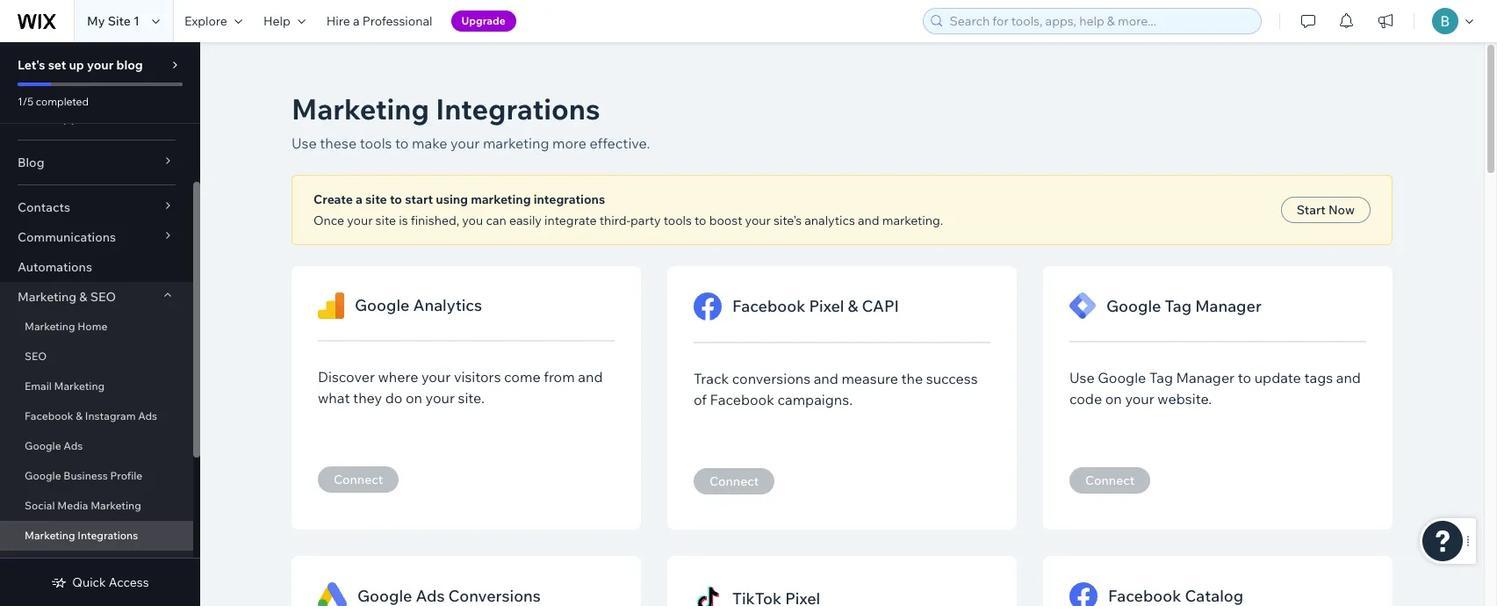 Task type: vqa. For each thing, say whether or not it's contained in the screenshot.


Task type: locate. For each thing, give the bounding box(es) containing it.
app
[[54, 110, 79, 126]]

marketing down automations
[[18, 289, 77, 305]]

ads inside "link"
[[64, 439, 83, 452]]

integrations down social media marketing link
[[78, 529, 138, 542]]

site
[[108, 13, 131, 29], [18, 110, 41, 126]]

1 horizontal spatial use
[[1070, 369, 1095, 386]]

marketing down the social
[[25, 529, 75, 542]]

pixel
[[809, 296, 844, 316]]

google inside use google tag manager to update tags and code on your website.
[[1098, 369, 1146, 386]]

google
[[355, 295, 410, 315], [1107, 296, 1162, 316], [1098, 369, 1146, 386], [25, 439, 61, 452], [25, 469, 61, 482], [357, 585, 412, 606]]

0 vertical spatial integrations
[[436, 91, 600, 126]]

use left these
[[292, 134, 317, 152]]

& down "1/5 completed"
[[43, 110, 51, 126]]

your inside use google tag manager to update tags and code on your website.
[[1125, 390, 1155, 408]]

what
[[318, 389, 350, 407]]

tag inside use google tag manager to update tags and code on your website.
[[1150, 369, 1173, 386]]

integrations up 'more'
[[436, 91, 600, 126]]

quick access button
[[51, 574, 149, 590]]

to inside use google tag manager to update tags and code on your website.
[[1238, 369, 1252, 386]]

0 horizontal spatial seo
[[25, 350, 47, 363]]

integrations for marketing integrations
[[78, 529, 138, 542]]

0 horizontal spatial ads
[[64, 439, 83, 452]]

google inside "link"
[[25, 439, 61, 452]]

marketing inside popup button
[[18, 289, 77, 305]]

facebook & instagram ads link
[[0, 401, 193, 431]]

and right from in the bottom left of the page
[[578, 368, 603, 386]]

& up home
[[79, 289, 87, 305]]

1 vertical spatial integrations
[[78, 529, 138, 542]]

on right code
[[1106, 390, 1122, 408]]

and inside use google tag manager to update tags and code on your website.
[[1337, 369, 1361, 386]]

marketing
[[483, 134, 549, 152], [471, 191, 531, 207]]

site & app
[[18, 110, 79, 126]]

1 horizontal spatial tools
[[664, 213, 692, 228]]

tags
[[1305, 369, 1333, 386]]

0 vertical spatial use
[[292, 134, 317, 152]]

a right create
[[356, 191, 363, 207]]

0 vertical spatial marketing
[[483, 134, 549, 152]]

completed
[[36, 95, 89, 108]]

use inside marketing integrations use these tools to make your marketing more effective.
[[292, 134, 317, 152]]

0 vertical spatial ads
[[138, 409, 157, 422]]

upgrade button
[[451, 11, 516, 32]]

start
[[1297, 202, 1326, 218]]

google analytics
[[355, 295, 482, 315]]

quick access
[[72, 574, 149, 590]]

easily
[[509, 213, 542, 228]]

marketing for marketing integrations use these tools to make your marketing more effective.
[[292, 91, 429, 126]]

0 horizontal spatial integrations
[[78, 529, 138, 542]]

ads up google business profile
[[64, 439, 83, 452]]

the
[[902, 370, 923, 387]]

google for google business profile
[[25, 469, 61, 482]]

2 vertical spatial facebook
[[25, 409, 73, 422]]

google for google ads
[[25, 439, 61, 452]]

your left website.
[[1125, 390, 1155, 408]]

facebook pixel & capi
[[733, 296, 899, 316]]

let's set up your blog
[[18, 57, 143, 73]]

boost
[[709, 213, 743, 228]]

marketing left 'more'
[[483, 134, 549, 152]]

& left instagram
[[76, 409, 83, 422]]

facebook & instagram ads
[[25, 409, 157, 422]]

and up campaigns.
[[814, 370, 839, 387]]

1 vertical spatial facebook
[[710, 391, 774, 408]]

marketing up can
[[471, 191, 531, 207]]

manager
[[1196, 296, 1262, 316], [1177, 369, 1235, 386]]

capi
[[862, 296, 899, 316]]

site left 1
[[108, 13, 131, 29]]

tools inside marketing integrations use these tools to make your marketing more effective.
[[360, 134, 392, 152]]

can
[[486, 213, 507, 228]]

2 vertical spatial ads
[[416, 585, 445, 606]]

and right tags
[[1337, 369, 1361, 386]]

facebook inside the sidebar element
[[25, 409, 73, 422]]

start now button
[[1281, 197, 1371, 223]]

marketing inside "link"
[[25, 529, 75, 542]]

a for professional
[[353, 13, 360, 29]]

manager inside use google tag manager to update tags and code on your website.
[[1177, 369, 1235, 386]]

marketing up facebook & instagram ads
[[54, 379, 105, 393]]

and
[[858, 213, 880, 228], [578, 368, 603, 386], [1337, 369, 1361, 386], [814, 370, 839, 387]]

site down 1/5 at left
[[18, 110, 41, 126]]

use
[[292, 134, 317, 152], [1070, 369, 1095, 386]]

facebook for facebook pixel & capi
[[733, 296, 806, 316]]

0 horizontal spatial use
[[292, 134, 317, 152]]

to up is
[[390, 191, 402, 207]]

google for google analytics
[[355, 295, 410, 315]]

0 horizontal spatial tools
[[360, 134, 392, 152]]

analytics
[[805, 213, 855, 228]]

facebook down conversions
[[710, 391, 774, 408]]

social media marketing link
[[0, 491, 193, 521]]

automations
[[18, 259, 92, 275]]

your right the up at the top
[[87, 57, 114, 73]]

now
[[1329, 202, 1355, 218]]

0 vertical spatial manager
[[1196, 296, 1262, 316]]

your
[[87, 57, 114, 73], [451, 134, 480, 152], [347, 213, 373, 228], [745, 213, 771, 228], [422, 368, 451, 386], [426, 389, 455, 407], [1125, 390, 1155, 408]]

seo down the automations link
[[90, 289, 116, 305]]

google ads
[[25, 439, 83, 452]]

ads for google ads conversions
[[416, 585, 445, 606]]

of
[[694, 391, 707, 408]]

to left update
[[1238, 369, 1252, 386]]

1 vertical spatial marketing
[[471, 191, 531, 207]]

blog
[[116, 57, 143, 73]]

integrations inside marketing integrations use these tools to make your marketing more effective.
[[436, 91, 600, 126]]

marketing for marketing integrations
[[25, 529, 75, 542]]

1 vertical spatial use
[[1070, 369, 1095, 386]]

a
[[353, 13, 360, 29], [356, 191, 363, 207]]

marketing inside create a site to start using marketing integrations once your site is finished, you can easily integrate third-party tools to boost your site's analytics and marketing.
[[471, 191, 531, 207]]

a inside create a site to start using marketing integrations once your site is finished, you can easily integrate third-party tools to boost your site's analytics and marketing.
[[356, 191, 363, 207]]

0 horizontal spatial on
[[406, 389, 422, 407]]

site left start
[[365, 191, 387, 207]]

where
[[378, 368, 418, 386]]

1 vertical spatial site
[[18, 110, 41, 126]]

& inside dropdown button
[[43, 110, 51, 126]]

ads left conversions
[[416, 585, 445, 606]]

marketing inside marketing integrations use these tools to make your marketing more effective.
[[292, 91, 429, 126]]

integrations inside the marketing integrations "link"
[[78, 529, 138, 542]]

0 vertical spatial a
[[353, 13, 360, 29]]

2 horizontal spatial ads
[[416, 585, 445, 606]]

your inside the sidebar element
[[87, 57, 114, 73]]

to
[[395, 134, 409, 152], [390, 191, 402, 207], [695, 213, 707, 228], [1238, 369, 1252, 386]]

on
[[406, 389, 422, 407], [1106, 390, 1122, 408]]

& inside popup button
[[79, 289, 87, 305]]

success
[[926, 370, 978, 387]]

marketing down marketing & seo
[[25, 320, 75, 333]]

tools right these
[[360, 134, 392, 152]]

tools right the party
[[664, 213, 692, 228]]

marketing integrations link
[[0, 521, 193, 551]]

your right the make
[[451, 134, 480, 152]]

tools inside create a site to start using marketing integrations once your site is finished, you can easily integrate third-party tools to boost your site's analytics and marketing.
[[664, 213, 692, 228]]

site left is
[[376, 213, 396, 228]]

facebook left pixel
[[733, 296, 806, 316]]

1 horizontal spatial on
[[1106, 390, 1122, 408]]

effective.
[[590, 134, 650, 152]]

1 vertical spatial seo
[[25, 350, 47, 363]]

social
[[25, 499, 55, 512]]

0 vertical spatial seo
[[90, 289, 116, 305]]

and inside discover where your visitors come from and what they do on your site.
[[578, 368, 603, 386]]

facebook for facebook & instagram ads
[[25, 409, 73, 422]]

marketing up these
[[292, 91, 429, 126]]

use google tag manager to update tags and code on your website.
[[1070, 369, 1361, 408]]

sidebar element
[[0, 42, 200, 606]]

let's
[[18, 57, 45, 73]]

Search for tools, apps, help & more... field
[[945, 9, 1256, 33]]

email marketing link
[[0, 372, 193, 401]]

google for google ads conversions
[[357, 585, 412, 606]]

ads for google ads
[[64, 439, 83, 452]]

ads right instagram
[[138, 409, 157, 422]]

manager up website.
[[1177, 369, 1235, 386]]

1 horizontal spatial integrations
[[436, 91, 600, 126]]

make
[[412, 134, 447, 152]]

a right "hire"
[[353, 13, 360, 29]]

to left boost
[[695, 213, 707, 228]]

0 vertical spatial tools
[[360, 134, 392, 152]]

track conversions and measure the success of facebook campaigns.
[[694, 370, 978, 408]]

manager up use google tag manager to update tags and code on your website.
[[1196, 296, 1262, 316]]

site
[[365, 191, 387, 207], [376, 213, 396, 228]]

marketing home
[[25, 320, 107, 333]]

set
[[48, 57, 66, 73]]

& for marketing & seo
[[79, 289, 87, 305]]

and right analytics
[[858, 213, 880, 228]]

1 horizontal spatial seo
[[90, 289, 116, 305]]

to left the make
[[395, 134, 409, 152]]

a for site
[[356, 191, 363, 207]]

1 vertical spatial tag
[[1150, 369, 1173, 386]]

on right 'do'
[[406, 389, 422, 407]]

integrations
[[534, 191, 605, 207]]

automations link
[[0, 252, 193, 282]]

0 horizontal spatial site
[[18, 110, 41, 126]]

1 vertical spatial manager
[[1177, 369, 1235, 386]]

& right pixel
[[848, 296, 858, 316]]

discover where your visitors come from and what they do on your site.
[[318, 368, 603, 407]]

help button
[[253, 0, 316, 42]]

1 vertical spatial tools
[[664, 213, 692, 228]]

0 vertical spatial facebook
[[733, 296, 806, 316]]

discover
[[318, 368, 375, 386]]

on inside discover where your visitors come from and what they do on your site.
[[406, 389, 422, 407]]

marketing & seo
[[18, 289, 116, 305]]

1 horizontal spatial ads
[[138, 409, 157, 422]]

1 vertical spatial a
[[356, 191, 363, 207]]

use up code
[[1070, 369, 1095, 386]]

email
[[25, 379, 52, 393]]

1 vertical spatial ads
[[64, 439, 83, 452]]

0 vertical spatial site
[[108, 13, 131, 29]]

facebook up google ads
[[25, 409, 73, 422]]

seo up email
[[25, 350, 47, 363]]

marketing
[[292, 91, 429, 126], [18, 289, 77, 305], [25, 320, 75, 333], [54, 379, 105, 393], [91, 499, 141, 512], [25, 529, 75, 542]]

create
[[314, 191, 353, 207]]

using
[[436, 191, 468, 207]]

integrate
[[545, 213, 597, 228]]



Task type: describe. For each thing, give the bounding box(es) containing it.
measure
[[842, 370, 898, 387]]

your right where
[[422, 368, 451, 386]]

once
[[314, 213, 344, 228]]

these
[[320, 134, 357, 152]]

instagram
[[85, 409, 136, 422]]

up
[[69, 57, 84, 73]]

1
[[134, 13, 140, 29]]

marketing & seo button
[[0, 282, 193, 312]]

google ads link
[[0, 431, 193, 461]]

conversions
[[448, 585, 541, 606]]

explore
[[184, 13, 227, 29]]

hire a professional
[[327, 13, 433, 29]]

and inside create a site to start using marketing integrations once your site is finished, you can easily integrate third-party tools to boost your site's analytics and marketing.
[[858, 213, 880, 228]]

1 vertical spatial site
[[376, 213, 396, 228]]

marketing for marketing & seo
[[18, 289, 77, 305]]

site & app button
[[0, 103, 193, 133]]

marketing for marketing home
[[25, 320, 75, 333]]

google ads conversions
[[357, 585, 541, 606]]

visitors
[[454, 368, 501, 386]]

do
[[385, 389, 403, 407]]

contacts button
[[0, 192, 193, 222]]

conversions
[[732, 370, 811, 387]]

website.
[[1158, 390, 1212, 408]]

they
[[353, 389, 382, 407]]

marketing integrations
[[25, 529, 138, 542]]

quick
[[72, 574, 106, 590]]

hire
[[327, 13, 350, 29]]

business
[[64, 469, 108, 482]]

1/5 completed
[[18, 95, 89, 108]]

upgrade
[[462, 14, 506, 27]]

social media marketing
[[25, 499, 141, 512]]

use inside use google tag manager to update tags and code on your website.
[[1070, 369, 1095, 386]]

create a site to start using marketing integrations once your site is finished, you can easily integrate third-party tools to boost your site's analytics and marketing.
[[314, 191, 944, 228]]

email marketing
[[25, 379, 105, 393]]

seo link
[[0, 342, 193, 372]]

google for google tag manager
[[1107, 296, 1162, 316]]

track
[[694, 370, 729, 387]]

analytics
[[413, 295, 482, 315]]

campaigns.
[[778, 391, 853, 408]]

& for facebook & instagram ads
[[76, 409, 83, 422]]

blog button
[[0, 148, 193, 177]]

1/5
[[18, 95, 34, 108]]

blog
[[18, 155, 44, 170]]

party
[[631, 213, 661, 228]]

media
[[57, 499, 88, 512]]

profile
[[110, 469, 143, 482]]

1 horizontal spatial site
[[108, 13, 131, 29]]

come
[[504, 368, 541, 386]]

finished,
[[411, 213, 460, 228]]

0 vertical spatial tag
[[1165, 296, 1192, 316]]

my site 1
[[87, 13, 140, 29]]

and inside track conversions and measure the success of facebook campaigns.
[[814, 370, 839, 387]]

& for site & app
[[43, 110, 51, 126]]

your left site.
[[426, 389, 455, 407]]

you
[[462, 213, 483, 228]]

0 vertical spatial site
[[365, 191, 387, 207]]

start now
[[1297, 202, 1355, 218]]

google business profile link
[[0, 461, 193, 491]]

site.
[[458, 389, 485, 407]]

professional
[[362, 13, 433, 29]]

home
[[78, 320, 107, 333]]

your inside marketing integrations use these tools to make your marketing more effective.
[[451, 134, 480, 152]]

access
[[109, 574, 149, 590]]

code
[[1070, 390, 1102, 408]]

help
[[263, 13, 290, 29]]

marketing.
[[882, 213, 944, 228]]

site inside site & app dropdown button
[[18, 110, 41, 126]]

update
[[1255, 369, 1301, 386]]

your right the once
[[347, 213, 373, 228]]

your left site's
[[745, 213, 771, 228]]

on inside use google tag manager to update tags and code on your website.
[[1106, 390, 1122, 408]]

third-
[[600, 213, 631, 228]]

integrations for marketing integrations use these tools to make your marketing more effective.
[[436, 91, 600, 126]]

marketing integrations use these tools to make your marketing more effective.
[[292, 91, 650, 152]]

facebook inside track conversions and measure the success of facebook campaigns.
[[710, 391, 774, 408]]

seo inside popup button
[[90, 289, 116, 305]]

marketing down profile
[[91, 499, 141, 512]]

marketing inside marketing integrations use these tools to make your marketing more effective.
[[483, 134, 549, 152]]

is
[[399, 213, 408, 228]]

contacts
[[18, 199, 70, 215]]

to inside marketing integrations use these tools to make your marketing more effective.
[[395, 134, 409, 152]]

from
[[544, 368, 575, 386]]

google business profile
[[25, 469, 143, 482]]

site's
[[774, 213, 802, 228]]

start
[[405, 191, 433, 207]]

marketing home link
[[0, 312, 193, 342]]

my
[[87, 13, 105, 29]]

communications
[[18, 229, 116, 245]]

more
[[552, 134, 587, 152]]



